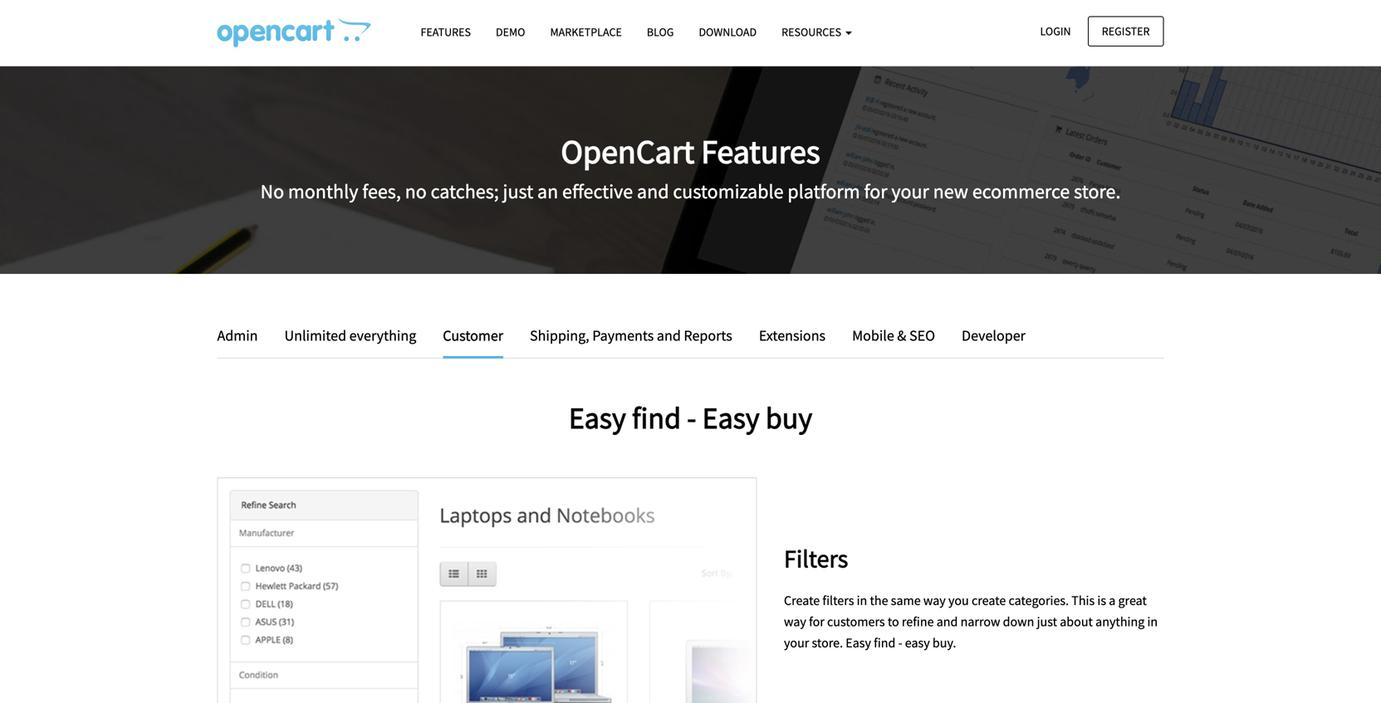 Task type: describe. For each thing, give the bounding box(es) containing it.
customizable
[[673, 179, 784, 204]]

create filters in the same way you create categories. this is a great way for customers to refine and narrow down just about anything in your store. easy find - easy buy.
[[784, 593, 1158, 652]]

opencart features no monthly fees, no catches; just an effective and customizable platform for your new ecommerce store.
[[260, 131, 1121, 204]]

no
[[260, 179, 284, 204]]

&
[[898, 326, 907, 345]]

refine
[[902, 614, 934, 631]]

buy
[[766, 399, 813, 437]]

opencart - features image
[[217, 17, 371, 47]]

blog
[[647, 25, 674, 39]]

just inside opencart features no monthly fees, no catches; just an effective and customizable platform for your new ecommerce store.
[[503, 179, 533, 204]]

monthly
[[288, 179, 358, 204]]

1 vertical spatial in
[[1148, 614, 1158, 631]]

0 vertical spatial -
[[687, 399, 697, 437]]

features inside opencart features no monthly fees, no catches; just an effective and customizable platform for your new ecommerce store.
[[701, 131, 820, 173]]

your inside create filters in the same way you create categories. this is a great way for customers to refine and narrow down just about anything in your store. easy find - easy buy.
[[784, 635, 809, 652]]

opencart
[[561, 131, 695, 173]]

1 vertical spatial and
[[657, 326, 681, 345]]

an
[[537, 179, 558, 204]]

easy find - easy buy
[[569, 399, 813, 437]]

unlimited
[[285, 326, 346, 345]]

just inside create filters in the same way you create categories. this is a great way for customers to refine and narrow down just about anything in your store. easy find - easy buy.
[[1037, 614, 1058, 631]]

customer link
[[431, 324, 516, 359]]

no
[[405, 179, 427, 204]]

demo link
[[483, 17, 538, 47]]

admin
[[217, 326, 258, 345]]

create
[[972, 593, 1006, 609]]

extensions link
[[747, 324, 838, 348]]

reports
[[684, 326, 733, 345]]

store. inside opencart features no monthly fees, no catches; just an effective and customizable platform for your new ecommerce store.
[[1074, 179, 1121, 204]]

download link
[[687, 17, 769, 47]]

everything
[[349, 326, 416, 345]]

easy inside create filters in the same way you create categories. this is a great way for customers to refine and narrow down just about anything in your store. easy find - easy buy.
[[846, 635, 871, 652]]

0 vertical spatial features
[[421, 25, 471, 39]]

customers
[[827, 614, 885, 631]]

unlimited everything
[[285, 326, 416, 345]]

shipping, payments and reports link
[[518, 324, 745, 348]]

- inside create filters in the same way you create categories. this is a great way for customers to refine and narrow down just about anything in your store. easy find - easy buy.
[[899, 635, 903, 652]]

for inside create filters in the same way you create categories. this is a great way for customers to refine and narrow down just about anything in your store. easy find - easy buy.
[[809, 614, 825, 631]]

admin link
[[217, 324, 270, 348]]

mobile & seo link
[[840, 324, 948, 348]]

extensions
[[759, 326, 826, 345]]

and inside opencart features no monthly fees, no catches; just an effective and customizable platform for your new ecommerce store.
[[637, 179, 669, 204]]

this
[[1072, 593, 1095, 609]]

mobile & seo
[[852, 326, 935, 345]]

new
[[933, 179, 969, 204]]

your inside opencart features no monthly fees, no catches; just an effective and customizable platform for your new ecommerce store.
[[892, 179, 929, 204]]

0 horizontal spatial easy
[[569, 399, 626, 437]]

seo
[[910, 326, 935, 345]]

login link
[[1026, 16, 1085, 46]]

shipping, payments and reports
[[530, 326, 733, 345]]

categories.
[[1009, 593, 1069, 609]]

great
[[1119, 593, 1147, 609]]



Task type: vqa. For each thing, say whether or not it's contained in the screenshot.
ecommerce
yes



Task type: locate. For each thing, give the bounding box(es) containing it.
store. down 'customers'
[[812, 635, 843, 652]]

about
[[1060, 614, 1093, 631]]

0 vertical spatial for
[[864, 179, 888, 204]]

a
[[1109, 593, 1116, 609]]

0 horizontal spatial just
[[503, 179, 533, 204]]

and down opencart
[[637, 179, 669, 204]]

and up buy.
[[937, 614, 958, 631]]

for down the create
[[809, 614, 825, 631]]

developer
[[962, 326, 1026, 345]]

2 vertical spatial and
[[937, 614, 958, 631]]

in
[[857, 593, 868, 609], [1148, 614, 1158, 631]]

for inside opencart features no monthly fees, no catches; just an effective and customizable platform for your new ecommerce store.
[[864, 179, 888, 204]]

way left you
[[924, 593, 946, 609]]

in right anything
[[1148, 614, 1158, 631]]

easy
[[569, 399, 626, 437], [703, 399, 760, 437], [846, 635, 871, 652]]

way down the create
[[784, 614, 807, 631]]

buy.
[[933, 635, 956, 652]]

1 vertical spatial your
[[784, 635, 809, 652]]

resources
[[782, 25, 844, 39]]

0 horizontal spatial find
[[632, 399, 681, 437]]

platform
[[788, 179, 860, 204]]

1 vertical spatial -
[[899, 635, 903, 652]]

in left the
[[857, 593, 868, 609]]

marketplace link
[[538, 17, 635, 47]]

narrow
[[961, 614, 1001, 631]]

features link
[[408, 17, 483, 47]]

2 horizontal spatial easy
[[846, 635, 871, 652]]

filters
[[823, 593, 854, 609]]

login
[[1040, 24, 1071, 39]]

0 horizontal spatial -
[[687, 399, 697, 437]]

register link
[[1088, 16, 1164, 46]]

payments
[[593, 326, 654, 345]]

0 vertical spatial your
[[892, 179, 929, 204]]

features up customizable
[[701, 131, 820, 173]]

find inside create filters in the same way you create categories. this is a great way for customers to refine and narrow down just about anything in your store. easy find - easy buy.
[[874, 635, 896, 652]]

just left an
[[503, 179, 533, 204]]

your left 'new'
[[892, 179, 929, 204]]

the
[[870, 593, 888, 609]]

to
[[888, 614, 899, 631]]

you
[[949, 593, 969, 609]]

1 horizontal spatial your
[[892, 179, 929, 204]]

way
[[924, 593, 946, 609], [784, 614, 807, 631]]

customer
[[443, 326, 503, 345]]

register
[[1102, 24, 1150, 39]]

for right platform
[[864, 179, 888, 204]]

0 horizontal spatial store.
[[812, 635, 843, 652]]

unlimited everything link
[[272, 324, 429, 348]]

1 vertical spatial store.
[[812, 635, 843, 652]]

1 horizontal spatial easy
[[703, 399, 760, 437]]

and left reports
[[657, 326, 681, 345]]

down
[[1003, 614, 1035, 631]]

for
[[864, 179, 888, 204], [809, 614, 825, 631]]

1 vertical spatial way
[[784, 614, 807, 631]]

1 horizontal spatial in
[[1148, 614, 1158, 631]]

store.
[[1074, 179, 1121, 204], [812, 635, 843, 652]]

same
[[891, 593, 921, 609]]

store. right ecommerce at the top right of page
[[1074, 179, 1121, 204]]

store. inside create filters in the same way you create categories. this is a great way for customers to refine and narrow down just about anything in your store. easy find - easy buy.
[[812, 635, 843, 652]]

1 vertical spatial just
[[1037, 614, 1058, 631]]

your down the create
[[784, 635, 809, 652]]

filters
[[784, 543, 848, 574]]

1 horizontal spatial way
[[924, 593, 946, 609]]

0 vertical spatial and
[[637, 179, 669, 204]]

0 horizontal spatial your
[[784, 635, 809, 652]]

and inside create filters in the same way you create categories. this is a great way for customers to refine and narrow down just about anything in your store. easy find - easy buy.
[[937, 614, 958, 631]]

0 vertical spatial just
[[503, 179, 533, 204]]

filters image
[[217, 478, 757, 704]]

0 horizontal spatial features
[[421, 25, 471, 39]]

ecommerce
[[973, 179, 1070, 204]]

1 horizontal spatial features
[[701, 131, 820, 173]]

0 vertical spatial way
[[924, 593, 946, 609]]

1 horizontal spatial for
[[864, 179, 888, 204]]

features left demo
[[421, 25, 471, 39]]

is
[[1098, 593, 1107, 609]]

1 vertical spatial find
[[874, 635, 896, 652]]

0 horizontal spatial for
[[809, 614, 825, 631]]

demo
[[496, 25, 525, 39]]

and
[[637, 179, 669, 204], [657, 326, 681, 345], [937, 614, 958, 631]]

anything
[[1096, 614, 1145, 631]]

marketplace
[[550, 25, 622, 39]]

0 vertical spatial find
[[632, 399, 681, 437]]

mobile
[[852, 326, 895, 345]]

0 vertical spatial in
[[857, 593, 868, 609]]

1 horizontal spatial store.
[[1074, 179, 1121, 204]]

create
[[784, 593, 820, 609]]

resources link
[[769, 17, 865, 47]]

just
[[503, 179, 533, 204], [1037, 614, 1058, 631]]

shipping,
[[530, 326, 590, 345]]

0 vertical spatial store.
[[1074, 179, 1121, 204]]

catches;
[[431, 179, 499, 204]]

download
[[699, 25, 757, 39]]

find
[[632, 399, 681, 437], [874, 635, 896, 652]]

1 vertical spatial for
[[809, 614, 825, 631]]

developer link
[[950, 324, 1026, 348]]

fees,
[[362, 179, 401, 204]]

your
[[892, 179, 929, 204], [784, 635, 809, 652]]

effective
[[562, 179, 633, 204]]

1 vertical spatial features
[[701, 131, 820, 173]]

blog link
[[635, 17, 687, 47]]

-
[[687, 399, 697, 437], [899, 635, 903, 652]]

features
[[421, 25, 471, 39], [701, 131, 820, 173]]

1 horizontal spatial -
[[899, 635, 903, 652]]

1 horizontal spatial find
[[874, 635, 896, 652]]

easy
[[905, 635, 930, 652]]

0 horizontal spatial way
[[784, 614, 807, 631]]

0 horizontal spatial in
[[857, 593, 868, 609]]

just down categories.
[[1037, 614, 1058, 631]]

1 horizontal spatial just
[[1037, 614, 1058, 631]]



